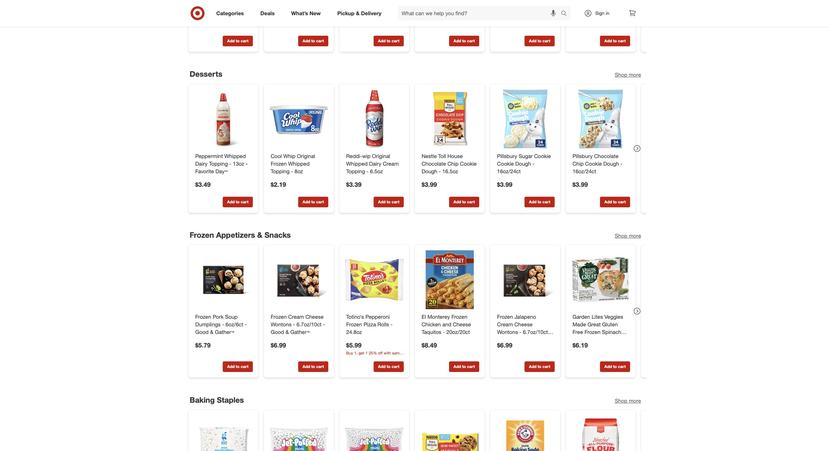 Task type: vqa. For each thing, say whether or not it's contained in the screenshot.
Austin
no



Task type: locate. For each thing, give the bounding box(es) containing it.
cookie
[[534, 153, 551, 159], [460, 160, 477, 167], [497, 160, 514, 167], [585, 160, 602, 167]]

with
[[384, 351, 391, 356]]

1 horizontal spatial $3.99
[[497, 180, 512, 188]]

1 horizontal spatial 16oz/24ct
[[572, 168, 596, 175]]

frozen pork soup dumplings - 6oz/6ct - good & gather™ link
[[195, 314, 251, 336]]

1 horizontal spatial dough
[[515, 160, 531, 167]]

original
[[297, 153, 315, 159], [372, 153, 390, 159]]

peppermint whipped dairy topping - 13oz - favorite day™
[[195, 153, 248, 175]]

garden lites veggies made great gluten free frozen spinach egg white frittata - 12oz/6ct image
[[571, 251, 630, 310], [571, 251, 630, 310]]

1 pillsbury from the left
[[497, 153, 517, 159]]

cream inside reddi-wip original whipped dairy cream topping - 6.5oz
[[383, 160, 399, 167]]

categories
[[216, 10, 244, 16]]

new
[[310, 10, 321, 16]]

- inside cool whip original frozen whipped topping - 8oz
[[291, 168, 293, 175]]

categories link
[[211, 6, 252, 21]]

get
[[359, 351, 364, 356]]

frozen pork soup dumplings - 6oz/6ct - good & gather™ image
[[194, 251, 253, 310], [194, 251, 253, 310]]

pillsbury inside pillsbury sugar cookie cookie dough - 16oz/24ct
[[497, 153, 517, 159]]

garden lites veggies made great gluten free frozen spinach egg white frittata - 12oz/6ct
[[572, 314, 623, 351]]

gather™ inside frozen jalapeno cream cheese wontons - 6.7oz/10ct - good & gather™ $6.99
[[517, 337, 536, 343]]

2 horizontal spatial $2.39
[[346, 19, 361, 27]]

frozen cream cheese wontons - 6.7oz/10ct - good & gather™
[[271, 314, 325, 336]]

1 horizontal spatial chocolate
[[594, 153, 618, 159]]

2 chip from the left
[[572, 160, 584, 167]]

0 horizontal spatial chocolate
[[422, 160, 446, 167]]

2 $6.99 from the left
[[497, 342, 512, 349]]

dairy up favorite
[[195, 160, 207, 167]]

3 $2.39 from the left
[[346, 19, 361, 27]]

shop more for appetizers
[[615, 233, 641, 239]]

reddi-wip original whipped dairy cream topping - 6.5oz image
[[345, 90, 404, 149], [345, 90, 404, 149]]

0 vertical spatial chocolate
[[594, 153, 618, 159]]

2 horizontal spatial gather™
[[517, 337, 536, 343]]

2 horizontal spatial topping
[[346, 168, 365, 175]]

$5.79
[[195, 342, 210, 349]]

cart
[[241, 38, 248, 43], [316, 38, 324, 43], [392, 38, 399, 43], [467, 38, 475, 43], [542, 38, 550, 43], [618, 38, 626, 43], [241, 199, 248, 204], [316, 199, 324, 204], [392, 199, 399, 204], [467, 199, 475, 204], [542, 199, 550, 204], [618, 199, 626, 204], [241, 365, 248, 370], [316, 365, 324, 370], [392, 365, 399, 370], [467, 365, 475, 370], [542, 365, 550, 370], [618, 365, 626, 370]]

2 16oz/24ct from the left
[[572, 168, 596, 175]]

what's new
[[291, 10, 321, 16]]

$3.99 down nestle
[[422, 180, 437, 188]]

good
[[195, 329, 208, 336], [271, 329, 284, 336], [497, 337, 510, 343]]

- inside pillsbury sugar cookie cookie dough - 16oz/24ct
[[532, 160, 534, 167]]

6.7oz/10ct inside frozen cream cheese wontons - 6.7oz/10ct - good & gather™
[[296, 321, 321, 328]]

3 shop more from the top
[[615, 398, 641, 404]]

pillsbury for pillsbury sugar cookie cookie dough - 16oz/24ct
[[497, 153, 517, 159]]

0 vertical spatial shop
[[615, 71, 627, 78]]

$2.39 down pickup & delivery
[[346, 19, 361, 27]]

gather™
[[215, 329, 234, 336], [290, 329, 310, 336], [517, 337, 536, 343]]

add
[[227, 38, 235, 43], [302, 38, 310, 43], [378, 38, 385, 43], [453, 38, 461, 43], [529, 38, 536, 43], [604, 38, 612, 43], [227, 199, 235, 204], [302, 199, 310, 204], [378, 199, 385, 204], [453, 199, 461, 204], [529, 199, 536, 204], [604, 199, 612, 204], [227, 365, 235, 370], [302, 365, 310, 370], [378, 365, 385, 370], [453, 365, 461, 370], [529, 365, 536, 370], [604, 365, 612, 370]]

peppermint whipped dairy topping - 13oz - favorite day™ link
[[195, 152, 251, 175]]

1 horizontal spatial $2.39
[[271, 19, 286, 27]]

whipped
[[224, 153, 246, 159], [288, 160, 310, 167], [346, 160, 368, 167]]

0 horizontal spatial dough
[[422, 168, 437, 175]]

topping up $3.39
[[346, 168, 365, 175]]

1 vertical spatial chocolate
[[422, 160, 446, 167]]

original for $3.39
[[372, 153, 390, 159]]

0 vertical spatial 6.7oz/10ct
[[296, 321, 321, 328]]

1,
[[354, 351, 357, 356]]

0 horizontal spatial 16oz/24ct
[[497, 168, 521, 175]]

dairy
[[195, 160, 207, 167], [369, 160, 381, 167]]

more for staples
[[629, 398, 641, 404]]

1 horizontal spatial gather™
[[290, 329, 310, 336]]

2 horizontal spatial dough
[[603, 160, 619, 167]]

whipped inside reddi-wip original whipped dairy cream topping - 6.5oz
[[346, 160, 368, 167]]

1 horizontal spatial dairy
[[369, 160, 381, 167]]

$2.19
[[271, 180, 286, 188]]

1 more from the top
[[629, 71, 641, 78]]

kraft jet-puffed mini marshmallows - 10oz image
[[269, 416, 328, 452], [269, 416, 328, 452]]

1 vertical spatial shop more button
[[615, 232, 641, 240]]

topping up day™
[[209, 160, 228, 167]]

2 horizontal spatial good
[[497, 337, 510, 343]]

veggies
[[604, 314, 623, 321]]

wontons inside frozen cream cheese wontons - 6.7oz/10ct - good & gather™
[[271, 321, 291, 328]]

nestle toll house semi-sweet chocolate chips - 12oz image
[[420, 416, 479, 452], [420, 416, 479, 452]]

0 horizontal spatial $3.99
[[422, 180, 437, 188]]

cool whip original frozen whipped topping - 8oz link
[[271, 152, 327, 175]]

frozen appetizers & snacks
[[190, 230, 291, 240]]

pillsbury chocolate chip cookie dough - 16oz/24ct
[[572, 153, 622, 175]]

0 horizontal spatial 6.7oz/10ct
[[296, 321, 321, 328]]

$8.49
[[422, 342, 437, 349]]

&
[[356, 10, 360, 16], [257, 230, 262, 240], [210, 329, 213, 336], [285, 329, 289, 336], [512, 337, 515, 343]]

$3.99 down pillsbury chocolate chip cookie dough - 16oz/24ct
[[572, 180, 588, 188]]

$3.99 down pillsbury sugar cookie cookie dough - 16oz/24ct
[[497, 180, 512, 188]]

chocolate inside 'nestle toll house chocolate chip cookie dough - 16.5oz'
[[422, 160, 446, 167]]

2 vertical spatial more
[[629, 398, 641, 404]]

0 horizontal spatial cheese
[[305, 314, 324, 321]]

cheese
[[305, 314, 324, 321], [453, 321, 471, 328], [514, 321, 533, 328]]

0 horizontal spatial gather™
[[215, 329, 234, 336]]

frozen inside totino's pepperoni frozen pizza rolls - 24.8oz
[[346, 321, 362, 328]]

pillsbury chocolate chip cookie dough - 16oz/24ct image
[[571, 90, 630, 149], [571, 90, 630, 149]]

1 vertical spatial more
[[629, 233, 641, 239]]

and
[[442, 321, 451, 328]]

2 horizontal spatial whipped
[[346, 160, 368, 167]]

favorite
[[195, 168, 214, 175]]

shop for staples
[[615, 398, 627, 404]]

mini marshmallows - 10oz - good & gather™ image
[[194, 416, 253, 452], [194, 416, 253, 452]]

el monterey frozen chicken and cheese taquitos - 20oz/20ct image
[[420, 251, 479, 310], [420, 251, 479, 310]]

2 horizontal spatial $3.99
[[572, 180, 588, 188]]

kraft jet-puffed mini marshmallows - 16oz image
[[345, 416, 404, 452], [345, 416, 404, 452]]

shop more button for staples
[[615, 397, 641, 405]]

gather™ for $6.99
[[290, 329, 310, 336]]

0 horizontal spatial chip
[[447, 160, 458, 167]]

0 vertical spatial shop more button
[[615, 71, 641, 79]]

1 $3.99 from the left
[[422, 180, 437, 188]]

monterey
[[427, 314, 450, 321]]

chip
[[447, 160, 458, 167], [572, 160, 584, 167]]

0 horizontal spatial wontons
[[271, 321, 291, 328]]

$5.99
[[346, 342, 361, 349]]

1 horizontal spatial chip
[[572, 160, 584, 167]]

0 horizontal spatial $6.99
[[271, 342, 286, 349]]

to
[[236, 38, 239, 43], [311, 38, 315, 43], [387, 38, 390, 43], [462, 38, 466, 43], [538, 38, 541, 43], [613, 38, 617, 43], [236, 199, 239, 204], [311, 199, 315, 204], [387, 199, 390, 204], [462, 199, 466, 204], [538, 199, 541, 204], [613, 199, 617, 204], [236, 365, 239, 370], [311, 365, 315, 370], [387, 365, 390, 370], [462, 365, 466, 370], [538, 365, 541, 370], [613, 365, 617, 370]]

frozen inside cool whip original frozen whipped topping - 8oz
[[271, 160, 287, 167]]

2 vertical spatial shop more button
[[615, 397, 641, 405]]

dough for chocolate
[[603, 160, 619, 167]]

wip
[[362, 153, 370, 159]]

$3.99
[[422, 180, 437, 188], [497, 180, 512, 188], [572, 180, 588, 188]]

3 $3.99 from the left
[[572, 180, 588, 188]]

whip
[[283, 153, 295, 159]]

el
[[422, 314, 426, 321]]

cookie inside 'nestle toll house chocolate chip cookie dough - 16.5oz'
[[460, 160, 477, 167]]

1 vertical spatial wontons
[[497, 329, 518, 336]]

peppermint
[[195, 153, 223, 159]]

2 original from the left
[[372, 153, 390, 159]]

nestle toll house chocolate chip cookie dough - 16.5oz image
[[420, 90, 479, 149], [420, 90, 479, 149]]

0 horizontal spatial pillsbury
[[497, 153, 517, 159]]

staples
[[217, 396, 244, 405]]

chip inside 'nestle toll house chocolate chip cookie dough - 16.5oz'
[[447, 160, 458, 167]]

1 horizontal spatial $2.99
[[497, 19, 512, 27]]

gather™ inside frozen cream cheese wontons - 6.7oz/10ct - good & gather™
[[290, 329, 310, 336]]

2 shop more from the top
[[615, 233, 641, 239]]

all purpose flour - 5lbs - market pantry™ image
[[571, 416, 630, 452]]

1 horizontal spatial cheese
[[453, 321, 471, 328]]

1 horizontal spatial 6.7oz/10ct
[[523, 329, 548, 336]]

1 vertical spatial cream
[[288, 314, 304, 321]]

16oz/24ct
[[497, 168, 521, 175], [572, 168, 596, 175]]

dairy up 6.5oz
[[369, 160, 381, 167]]

16oz/24ct inside pillsbury sugar cookie cookie dough - 16oz/24ct
[[497, 168, 521, 175]]

$2.39
[[195, 19, 210, 27], [271, 19, 286, 27], [346, 19, 361, 27]]

1 horizontal spatial $6.99
[[497, 342, 512, 349]]

1 $6.99 from the left
[[271, 342, 286, 349]]

shop
[[615, 71, 627, 78], [615, 233, 627, 239], [615, 398, 627, 404]]

sign
[[595, 10, 605, 16]]

0 horizontal spatial $2.39
[[195, 19, 210, 27]]

pillsbury for pillsbury chocolate chip cookie dough - 16oz/24ct
[[572, 153, 593, 159]]

day
[[346, 357, 353, 362]]

totino's pepperoni frozen pizza rolls - 24.8oz image
[[345, 251, 404, 310], [345, 251, 404, 310]]

original right wip
[[372, 153, 390, 159]]

toll
[[438, 153, 446, 159]]

0 vertical spatial cream
[[383, 160, 399, 167]]

frozen cream cheese wontons - 6.7oz/10ct - good & gather™ image
[[269, 251, 328, 310], [269, 251, 328, 310]]

2 pillsbury from the left
[[572, 153, 593, 159]]

0 horizontal spatial cream
[[288, 314, 304, 321]]

1 dairy from the left
[[195, 160, 207, 167]]

what's new link
[[286, 6, 329, 21]]

cool whip original frozen whipped topping - 8oz image
[[269, 90, 328, 149], [269, 90, 328, 149]]

original inside cool whip original frozen whipped topping - 8oz
[[297, 153, 315, 159]]

topping
[[209, 160, 228, 167], [271, 168, 289, 175], [346, 168, 365, 175]]

3 shop more button from the top
[[615, 397, 641, 405]]

1 16oz/24ct from the left
[[497, 168, 521, 175]]

whipped up 8oz
[[288, 160, 310, 167]]

0 vertical spatial more
[[629, 71, 641, 78]]

whipped down reddi-
[[346, 160, 368, 167]]

pillsbury sugar cookie cookie dough - 16oz/24ct image
[[496, 90, 555, 149], [496, 90, 555, 149]]

2 vertical spatial shop
[[615, 398, 627, 404]]

whipped up 13oz
[[224, 153, 246, 159]]

more for appetizers
[[629, 233, 641, 239]]

el monterey frozen chicken and cheese taquitos - 20oz/20ct
[[422, 314, 471, 336]]

gather™ inside frozen pork soup dumplings - 6oz/6ct - good & gather™
[[215, 329, 234, 336]]

3 more from the top
[[629, 398, 641, 404]]

whipped inside cool whip original frozen whipped topping - 8oz
[[288, 160, 310, 167]]

1 horizontal spatial cream
[[383, 160, 399, 167]]

1 original from the left
[[297, 153, 315, 159]]

$2.39 down deals
[[271, 19, 286, 27]]

0 horizontal spatial topping
[[209, 160, 228, 167]]

1 horizontal spatial whipped
[[288, 160, 310, 167]]

chocolate inside pillsbury chocolate chip cookie dough - 16oz/24ct
[[594, 153, 618, 159]]

add to cart
[[227, 38, 248, 43], [302, 38, 324, 43], [378, 38, 399, 43], [453, 38, 475, 43], [529, 38, 550, 43], [604, 38, 626, 43], [227, 199, 248, 204], [302, 199, 324, 204], [378, 199, 399, 204], [453, 199, 475, 204], [529, 199, 550, 204], [604, 199, 626, 204], [227, 365, 248, 370], [302, 365, 324, 370], [378, 365, 399, 370], [453, 365, 475, 370], [529, 365, 550, 370], [604, 365, 626, 370]]

dough
[[515, 160, 531, 167], [603, 160, 619, 167], [422, 168, 437, 175]]

0 vertical spatial shop more
[[615, 71, 641, 78]]

cheese inside frozen cream cheese wontons - 6.7oz/10ct - good & gather™
[[305, 314, 324, 321]]

arm & hammer pure baking soda - 1lb image
[[496, 416, 555, 452], [496, 416, 555, 452]]

frozen jalapeno cream cheese wontons - 6.7oz/10ct - good & gather™ link
[[497, 314, 553, 343]]

1 horizontal spatial pillsbury
[[572, 153, 593, 159]]

garden
[[572, 314, 590, 321]]

el monterey frozen chicken and cheese taquitos - 20oz/20ct link
[[422, 314, 478, 336]]

1 vertical spatial 6.7oz/10ct
[[523, 329, 548, 336]]

day™
[[215, 168, 227, 175]]

16oz/24ct inside pillsbury chocolate chip cookie dough - 16oz/24ct
[[572, 168, 596, 175]]

reddi-wip original whipped dairy cream topping - 6.5oz link
[[346, 152, 402, 175]]

- inside 'nestle toll house chocolate chip cookie dough - 16.5oz'
[[439, 168, 441, 175]]

buy
[[346, 351, 353, 356]]

shop more for staples
[[615, 398, 641, 404]]

shop for appetizers
[[615, 233, 627, 239]]

2 shop from the top
[[615, 233, 627, 239]]

sugar
[[519, 153, 533, 159]]

1 chip from the left
[[447, 160, 458, 167]]

dough inside pillsbury chocolate chip cookie dough - 16oz/24ct
[[603, 160, 619, 167]]

2 vertical spatial shop more
[[615, 398, 641, 404]]

0 horizontal spatial whipped
[[224, 153, 246, 159]]

chip inside pillsbury chocolate chip cookie dough - 16oz/24ct
[[572, 160, 584, 167]]

0 horizontal spatial dairy
[[195, 160, 207, 167]]

1 vertical spatial shop
[[615, 233, 627, 239]]

2 $3.99 from the left
[[497, 180, 512, 188]]

frozen jalapeno cream cheese wontons - 6.7oz/10ct - good & gather™ image
[[496, 251, 555, 310], [496, 251, 555, 310]]

add to cart button
[[223, 36, 253, 46], [298, 36, 328, 46], [374, 36, 404, 46], [449, 36, 479, 46], [524, 36, 555, 46], [600, 36, 630, 46], [223, 197, 253, 207], [298, 197, 328, 207], [374, 197, 404, 207], [449, 197, 479, 207], [524, 197, 555, 207], [600, 197, 630, 207], [223, 362, 253, 373], [298, 362, 328, 373], [374, 362, 404, 373], [449, 362, 479, 373], [524, 362, 555, 373], [600, 362, 630, 373]]

1 vertical spatial shop more
[[615, 233, 641, 239]]

pillsbury inside pillsbury chocolate chip cookie dough - 16oz/24ct
[[572, 153, 593, 159]]

egg
[[572, 337, 582, 343]]

frozen pork soup dumplings - 6oz/6ct - good & gather™
[[195, 314, 247, 336]]

2 dairy from the left
[[369, 160, 381, 167]]

topping inside cool whip original frozen whipped topping - 8oz
[[271, 168, 289, 175]]

original right "whip"
[[297, 153, 315, 159]]

3 shop from the top
[[615, 398, 627, 404]]

pillsbury sugar cookie cookie dough - 16oz/24ct link
[[497, 152, 553, 175]]

topping inside peppermint whipped dairy topping - 13oz - favorite day™
[[209, 160, 228, 167]]

1 horizontal spatial topping
[[271, 168, 289, 175]]

2 vertical spatial cream
[[497, 321, 513, 328]]

peppermint whipped dairy topping - 13oz - favorite day™ image
[[194, 90, 253, 149], [194, 90, 253, 149]]

1 horizontal spatial wontons
[[497, 329, 518, 336]]

1 shop more from the top
[[615, 71, 641, 78]]

frozen inside frozen pork soup dumplings - 6oz/6ct - good & gather™
[[195, 314, 211, 321]]

- inside pillsbury chocolate chip cookie dough - 16oz/24ct
[[620, 160, 622, 167]]

2 shop more button from the top
[[615, 232, 641, 240]]

good inside frozen cream cheese wontons - 6.7oz/10ct - good & gather™
[[271, 329, 284, 336]]

$6.99
[[271, 342, 286, 349], [497, 342, 512, 349]]

good inside frozen pork soup dumplings - 6oz/6ct - good & gather™
[[195, 329, 208, 336]]

1 horizontal spatial original
[[372, 153, 390, 159]]

$2.39 left 'categories' link
[[195, 19, 210, 27]]

- inside 'el monterey frozen chicken and cheese taquitos - 20oz/20ct'
[[443, 329, 445, 336]]

2 more from the top
[[629, 233, 641, 239]]

2 horizontal spatial cheese
[[514, 321, 533, 328]]

free
[[572, 329, 583, 336]]

gather™ for $5.79
[[215, 329, 234, 336]]

6.7oz/10ct inside frozen jalapeno cream cheese wontons - 6.7oz/10ct - good & gather™ $6.99
[[523, 329, 548, 336]]

1 $2.39 from the left
[[195, 19, 210, 27]]

frozen inside 'el monterey frozen chicken and cheese taquitos - 20oz/20ct'
[[451, 314, 467, 321]]

cream
[[383, 160, 399, 167], [288, 314, 304, 321], [497, 321, 513, 328]]

topping up $2.19
[[271, 168, 289, 175]]

1 horizontal spatial good
[[271, 329, 284, 336]]

0 horizontal spatial original
[[297, 153, 315, 159]]

0 vertical spatial wontons
[[271, 321, 291, 328]]

0 horizontal spatial good
[[195, 329, 208, 336]]

6.7oz/10ct
[[296, 321, 321, 328], [523, 329, 548, 336]]

dough inside pillsbury sugar cookie cookie dough - 16oz/24ct
[[515, 160, 531, 167]]

good inside frozen jalapeno cream cheese wontons - 6.7oz/10ct - good & gather™ $6.99
[[497, 337, 510, 343]]

original inside reddi-wip original whipped dairy cream topping - 6.5oz
[[372, 153, 390, 159]]

2 horizontal spatial cream
[[497, 321, 513, 328]]

$3.99 for pillsbury sugar cookie cookie dough - 16oz/24ct
[[497, 180, 512, 188]]

wontons
[[271, 321, 291, 328], [497, 329, 518, 336]]

& inside frozen pork soup dumplings - 6oz/6ct - good & gather™
[[210, 329, 213, 336]]



Task type: describe. For each thing, give the bounding box(es) containing it.
$3.99 for nestle toll house chocolate chip cookie dough - 16.5oz
[[422, 180, 437, 188]]

6oz/6ct
[[225, 321, 243, 328]]

soup
[[225, 314, 237, 321]]

garden lites veggies made great gluten free frozen spinach egg white frittata - 12oz/6ct link
[[572, 314, 629, 351]]

25%
[[369, 351, 377, 356]]

dairy inside reddi-wip original whipped dairy cream topping - 6.5oz
[[369, 160, 381, 167]]

frozen cream cheese wontons - 6.7oz/10ct - good & gather™ link
[[271, 314, 327, 336]]

cool whip original frozen whipped topping - 8oz
[[271, 153, 315, 175]]

frozen jalapeno cream cheese wontons - 6.7oz/10ct - good & gather™ $6.99
[[497, 314, 551, 349]]

dough for sugar
[[515, 160, 531, 167]]

$3.39
[[346, 180, 361, 188]]

reddi-
[[346, 153, 362, 159]]

good for $5.79
[[195, 329, 208, 336]]

24.8oz
[[346, 329, 362, 336]]

baking staples
[[190, 396, 244, 405]]

cream inside frozen jalapeno cream cheese wontons - 6.7oz/10ct - good & gather™ $6.99
[[497, 321, 513, 328]]

jalapeno
[[514, 314, 536, 321]]

13oz
[[233, 160, 244, 167]]

great
[[587, 321, 601, 328]]

whipped inside peppermint whipped dairy topping - 13oz - favorite day™
[[224, 153, 246, 159]]

house
[[447, 153, 463, 159]]

cream inside frozen cream cheese wontons - 6.7oz/10ct - good & gather™
[[288, 314, 304, 321]]

What can we help you find? suggestions appear below search field
[[398, 6, 563, 21]]

$6.19
[[572, 342, 588, 349]]

pickup & delivery
[[337, 10, 382, 16]]

cheese inside frozen jalapeno cream cheese wontons - 6.7oz/10ct - good & gather™ $6.99
[[514, 321, 533, 328]]

frozen inside frozen cream cheese wontons - 6.7oz/10ct - good & gather™
[[271, 314, 287, 321]]

pickup
[[337, 10, 355, 16]]

snacks
[[264, 230, 291, 240]]

deals
[[260, 10, 275, 16]]

good for $6.99
[[271, 329, 284, 336]]

1 shop from the top
[[615, 71, 627, 78]]

deals link
[[255, 6, 283, 21]]

8oz
[[294, 168, 303, 175]]

made
[[572, 321, 586, 328]]

lites
[[592, 314, 603, 321]]

& inside frozen cream cheese wontons - 6.7oz/10ct - good & gather™
[[285, 329, 289, 336]]

pillsbury sugar cookie cookie dough - 16oz/24ct
[[497, 153, 551, 175]]

pepperoni
[[365, 314, 390, 321]]

frozen inside frozen jalapeno cream cheese wontons - 6.7oz/10ct - good & gather™ $6.99
[[497, 314, 513, 321]]

topping inside reddi-wip original whipped dairy cream topping - 6.5oz
[[346, 168, 365, 175]]

nestle toll house chocolate chip cookie dough - 16.5oz link
[[422, 152, 478, 175]]

pillsbury chocolate chip cookie dough - 16oz/24ct link
[[572, 152, 629, 175]]

- inside garden lites veggies made great gluten free frozen spinach egg white frittata - 12oz/6ct
[[616, 337, 619, 343]]

pork
[[213, 314, 223, 321]]

cookie inside pillsbury chocolate chip cookie dough - 16oz/24ct
[[585, 160, 602, 167]]

- inside totino's pepperoni frozen pizza rolls - 24.8oz
[[390, 321, 392, 328]]

& inside frozen jalapeno cream cheese wontons - 6.7oz/10ct - good & gather™ $6.99
[[512, 337, 515, 343]]

pickup & delivery link
[[332, 6, 390, 21]]

totino's pepperoni frozen pizza rolls - 24.8oz link
[[346, 314, 402, 336]]

reddi-wip original whipped dairy cream topping - 6.5oz
[[346, 153, 399, 175]]

12oz/6ct
[[572, 344, 593, 351]]

$3.99 for pillsbury chocolate chip cookie dough - 16oz/24ct
[[572, 180, 588, 188]]

16oz/24ct for pillsbury sugar cookie cookie dough - 16oz/24ct
[[497, 168, 521, 175]]

sign in link
[[578, 6, 620, 21]]

search
[[558, 10, 574, 17]]

2 horizontal spatial $2.99
[[572, 19, 588, 27]]

totino's pepperoni frozen pizza rolls - 24.8oz
[[346, 314, 392, 336]]

frozen inside garden lites veggies made great gluten free frozen spinach egg white frittata - 12oz/6ct
[[584, 329, 600, 336]]

$5.99 buy 1, get 1 25% off with same- day order services
[[346, 342, 403, 362]]

white
[[583, 337, 597, 343]]

in
[[606, 10, 610, 16]]

desserts
[[190, 69, 222, 78]]

0 horizontal spatial $2.99
[[422, 19, 437, 27]]

$6.99 inside frozen jalapeno cream cheese wontons - 6.7oz/10ct - good & gather™ $6.99
[[497, 342, 512, 349]]

gluten
[[602, 321, 618, 328]]

order
[[354, 357, 363, 362]]

baking
[[190, 396, 215, 405]]

6.5oz
[[370, 168, 383, 175]]

2 $2.39 from the left
[[271, 19, 286, 27]]

taquitos
[[422, 329, 441, 336]]

$3.49
[[195, 180, 210, 188]]

1 shop more button from the top
[[615, 71, 641, 79]]

search button
[[558, 6, 574, 22]]

cheese inside 'el monterey frozen chicken and cheese taquitos - 20oz/20ct'
[[453, 321, 471, 328]]

nestle
[[422, 153, 437, 159]]

what's
[[291, 10, 308, 16]]

shop more button for appetizers
[[615, 232, 641, 240]]

- inside reddi-wip original whipped dairy cream topping - 6.5oz
[[366, 168, 368, 175]]

buy 1, get 1 25% off with same- day order services button
[[346, 351, 404, 362]]

spinach
[[602, 329, 621, 336]]

same-
[[392, 351, 403, 356]]

20oz/20ct
[[446, 329, 470, 336]]

1
[[365, 351, 368, 356]]

16.5oz
[[442, 168, 458, 175]]

16oz/24ct for pillsbury chocolate chip cookie dough - 16oz/24ct
[[572, 168, 596, 175]]

off
[[378, 351, 382, 356]]

frittata
[[598, 337, 615, 343]]

appetizers
[[216, 230, 255, 240]]

sign in
[[595, 10, 610, 16]]

pizza
[[364, 321, 376, 328]]

dairy inside peppermint whipped dairy topping - 13oz - favorite day™
[[195, 160, 207, 167]]

chicken
[[422, 321, 441, 328]]

rolls
[[377, 321, 389, 328]]

dough inside 'nestle toll house chocolate chip cookie dough - 16.5oz'
[[422, 168, 437, 175]]

totino's
[[346, 314, 364, 321]]

cool
[[271, 153, 282, 159]]

delivery
[[361, 10, 382, 16]]

wontons inside frozen jalapeno cream cheese wontons - 6.7oz/10ct - good & gather™ $6.99
[[497, 329, 518, 336]]

dumplings
[[195, 321, 220, 328]]

original for $2.19
[[297, 153, 315, 159]]



